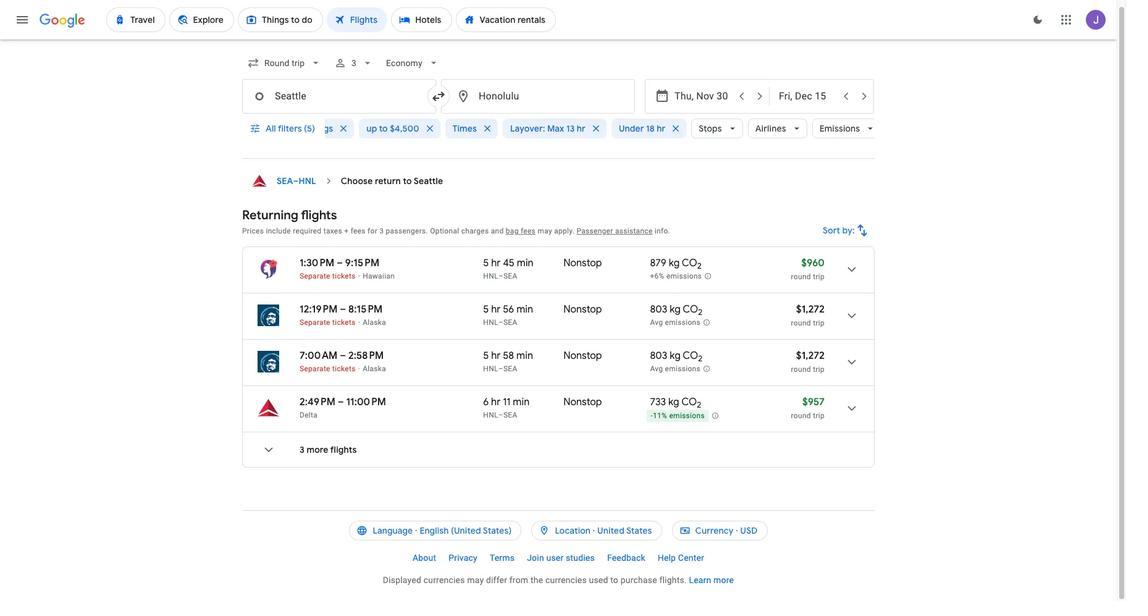 Task type: vqa. For each thing, say whether or not it's contained in the screenshot.

no



Task type: locate. For each thing, give the bounding box(es) containing it.
5 inside 5 hr 58 min hnl – sea
[[483, 350, 489, 362]]

co up +6% emissions
[[682, 257, 697, 269]]

currencies down join user studies link
[[545, 575, 587, 585]]

trip for 5 hr 56 min
[[813, 319, 825, 327]]

$1,272 round trip left flight details. leaves daniel k. inouye international airport at 12:19 pm on friday, december 15 and arrives at seattle-tacoma international airport at 8:15 pm on friday, december 15. image at the right
[[791, 303, 825, 327]]

3 separate from the top
[[300, 365, 330, 373]]

flight details. leaves daniel k. inouye international airport at 7:00 am on friday, december 15 and arrives at seattle-tacoma international airport at 2:58 pm on friday, december 15. image
[[837, 347, 867, 377]]

terms
[[490, 553, 515, 563]]

co up -11% emissions
[[682, 396, 697, 408]]

emissions
[[667, 272, 702, 281], [665, 318, 701, 327], [665, 365, 701, 373], [669, 412, 705, 420]]

to right the used
[[611, 575, 618, 585]]

1 $1,272 from the top
[[796, 303, 825, 316]]

more right 'learn'
[[714, 575, 734, 585]]

 image
[[358, 272, 360, 280], [358, 318, 360, 327]]

separate down '12:19 pm'
[[300, 318, 330, 327]]

1 vertical spatial may
[[467, 575, 484, 585]]

– right 2:49 pm text field
[[338, 396, 344, 408]]

1 avg emissions from the top
[[650, 318, 701, 327]]

nonstop flight. element for 5 hr 45 min
[[564, 257, 602, 271]]

separate down the 7:00 am
[[300, 365, 330, 373]]

0 vertical spatial 803 kg co 2
[[650, 303, 703, 318]]

hnl down total duration 5 hr 45 min. "element"
[[483, 272, 498, 280]]

– left 8:15 pm text field
[[340, 303, 346, 316]]

emissions down 879 kg co 2
[[667, 272, 702, 281]]

trip down "960 us dollars" text box
[[813, 272, 825, 281]]

leaves daniel k. inouye international airport at 12:19 pm on friday, december 15 and arrives at seattle-tacoma international airport at 8:15 pm on friday, december 15. element
[[300, 303, 383, 316]]

separate tickets down '12:19 pm'
[[300, 318, 356, 327]]

3 inside popup button
[[352, 58, 357, 68]]

total duration 5 hr 56 min. element
[[483, 303, 564, 318]]

tickets down leaves daniel k. inouye international airport at 1:30 pm on friday, december 15 and arrives at seattle-tacoma international airport at 9:15 pm on friday, december 15. element
[[332, 272, 356, 280]]

5 for 5 hr 56 min
[[483, 303, 489, 316]]

-
[[651, 412, 653, 420]]

3 nonstop from the top
[[564, 350, 602, 362]]

1 vertical spatial 803
[[650, 350, 667, 362]]

None field
[[242, 52, 327, 74], [381, 52, 445, 74], [242, 52, 327, 74], [381, 52, 445, 74]]

2 5 from the top
[[483, 303, 489, 316]]

3 round from the top
[[791, 365, 811, 374]]

3 5 from the top
[[483, 350, 489, 362]]

separate tickets down the 7:00 am
[[300, 365, 356, 373]]

5 inside 5 hr 45 min hnl – sea
[[483, 257, 489, 269]]

avg emissions up 733 kg co 2
[[650, 365, 701, 373]]

may left differ
[[467, 575, 484, 585]]

0 horizontal spatial more
[[307, 444, 328, 455]]

alaska down 8:15 pm text field
[[363, 318, 386, 327]]

co up 733 kg co 2
[[683, 350, 698, 362]]

0 vertical spatial 803
[[650, 303, 667, 316]]

0 horizontal spatial to
[[379, 123, 388, 134]]

hr inside 5 hr 45 min hnl – sea
[[491, 257, 501, 269]]

1 vertical spatial 3
[[380, 227, 384, 235]]

3 for 3 more flights
[[300, 444, 305, 455]]

total duration 5 hr 45 min. element
[[483, 257, 564, 271]]

– down 56
[[498, 318, 503, 327]]

3 tickets from the top
[[332, 365, 356, 373]]

1 avg from the top
[[650, 318, 663, 327]]

alaska for 2:58 pm
[[363, 365, 386, 373]]

more
[[307, 444, 328, 455], [714, 575, 734, 585]]

8:15 pm
[[348, 303, 383, 316]]

1 vertical spatial $1,272 round trip
[[791, 350, 825, 374]]

1 vertical spatial separate
[[300, 318, 330, 327]]

kg down +6% emissions
[[670, 303, 681, 316]]

803 kg co 2
[[650, 303, 703, 318], [650, 350, 703, 364]]

– down 58
[[498, 365, 503, 373]]

separate tickets for 7:00 am
[[300, 365, 356, 373]]

$960
[[801, 257, 825, 269]]

1 vertical spatial to
[[403, 175, 412, 187]]

0 vertical spatial alaska
[[363, 318, 386, 327]]

$1,272 down "$960 round trip"
[[796, 303, 825, 316]]

1 horizontal spatial currencies
[[545, 575, 587, 585]]

0 vertical spatial $1,272
[[796, 303, 825, 316]]

hr right "18"
[[657, 123, 666, 134]]

$1,272 round trip for 5 hr 58 min
[[791, 350, 825, 374]]

0 horizontal spatial 3
[[300, 444, 305, 455]]

kg up 733 kg co 2
[[670, 350, 681, 362]]

3 trip from the top
[[813, 365, 825, 374]]

5 hr 45 min hnl – sea
[[483, 257, 534, 280]]

1 vertical spatial 5
[[483, 303, 489, 316]]

 image
[[358, 365, 360, 373]]

states
[[626, 525, 652, 536]]

separate for 7:00 am
[[300, 365, 330, 373]]

1 vertical spatial avg
[[650, 365, 663, 373]]

1 tickets from the top
[[332, 272, 356, 280]]

kg for 5 hr 45 min
[[669, 257, 680, 269]]

2 up 733 kg co 2
[[698, 354, 703, 364]]

required
[[293, 227, 322, 235]]

803 kg co 2 for 5 hr 58 min
[[650, 350, 703, 364]]

1272 us dollars text field down "$960 round trip"
[[796, 303, 825, 316]]

0 vertical spatial 3
[[352, 58, 357, 68]]

seattle
[[414, 175, 443, 187]]

hnl up 6
[[483, 365, 498, 373]]

trip inside $957 round trip
[[813, 411, 825, 420]]

avg for 5 hr 58 min
[[650, 365, 663, 373]]

feedback
[[607, 553, 645, 563]]

3 separate tickets from the top
[[300, 365, 356, 373]]

1 horizontal spatial 3
[[352, 58, 357, 68]]

to right return
[[403, 175, 412, 187]]

min inside 5 hr 45 min hnl – sea
[[517, 257, 534, 269]]

2 $1,272 round trip from the top
[[791, 350, 825, 374]]

2 fees from the left
[[521, 227, 536, 235]]

0 vertical spatial to
[[379, 123, 388, 134]]

11:00 pm
[[346, 396, 386, 408]]

min inside 6 hr 11 min hnl – sea
[[513, 396, 530, 408]]

11
[[503, 396, 511, 408]]

join
[[527, 553, 544, 563]]

4 nonstop flight. element from the top
[[564, 396, 602, 410]]

803 kg co 2 up 733 kg co 2
[[650, 350, 703, 364]]

hnl down the total duration 5 hr 56 min. element
[[483, 318, 498, 327]]

0 vertical spatial may
[[538, 227, 552, 235]]

58
[[503, 350, 514, 362]]

trip down 957 us dollars text field
[[813, 411, 825, 420]]

emissions for 5 hr 56 min
[[665, 318, 701, 327]]

avg emissions down +6% emissions
[[650, 318, 701, 327]]

1 vertical spatial more
[[714, 575, 734, 585]]

min right 58
[[517, 350, 533, 362]]

2
[[307, 123, 311, 134], [697, 261, 702, 271], [698, 307, 703, 318], [698, 354, 703, 364], [697, 400, 701, 410]]

round up the $957
[[791, 365, 811, 374]]

sea – hnl
[[277, 175, 316, 187]]

Departure time: 12:19 PM. text field
[[300, 303, 338, 316]]

0 vertical spatial flights
[[301, 208, 337, 223]]

flights down 2:49 pm – 11:00 pm delta
[[330, 444, 357, 455]]

trip left flight details. leaves daniel k. inouye international airport at 12:19 pm on friday, december 15 and arrives at seattle-tacoma international airport at 8:15 pm on friday, december 15. image at the right
[[813, 319, 825, 327]]

main menu image
[[15, 12, 30, 27]]

$1,272 left "flight details. leaves daniel k. inouye international airport at 7:00 am on friday, december 15 and arrives at seattle-tacoma international airport at 2:58 pm on friday, december 15." icon
[[796, 350, 825, 362]]

2 separate tickets from the top
[[300, 318, 356, 327]]

used
[[589, 575, 608, 585]]

trip for 5 hr 45 min
[[813, 272, 825, 281]]

2 inside popup button
[[307, 123, 311, 134]]

–
[[293, 175, 299, 187], [337, 257, 343, 269], [498, 272, 503, 280], [340, 303, 346, 316], [498, 318, 503, 327], [340, 350, 346, 362], [498, 365, 503, 373], [338, 396, 344, 408], [498, 411, 503, 419]]

 image for 8:15 pm
[[358, 318, 360, 327]]

2 up -11% emissions
[[697, 400, 701, 410]]

2 bags
[[307, 123, 333, 134]]

sea down 56
[[503, 318, 518, 327]]

Arrival time: 9:15 PM. text field
[[345, 257, 379, 269]]

0 vertical spatial  image
[[358, 272, 360, 280]]

0 horizontal spatial fees
[[351, 227, 366, 235]]

3 for 3
[[352, 58, 357, 68]]

returning flights
[[242, 208, 337, 223]]

5 for 5 hr 45 min
[[483, 257, 489, 269]]

– down 11
[[498, 411, 503, 419]]

1 nonstop flight. element from the top
[[564, 257, 602, 271]]

1 vertical spatial 1272 us dollars text field
[[796, 350, 825, 362]]

5 left 58
[[483, 350, 489, 362]]

3 button
[[329, 48, 379, 78]]

 image down the 9:15 pm
[[358, 272, 360, 280]]

round
[[791, 272, 811, 281], [791, 319, 811, 327], [791, 365, 811, 374], [791, 411, 811, 420]]

2 vertical spatial 5
[[483, 350, 489, 362]]

nonstop flight. element
[[564, 257, 602, 271], [564, 303, 602, 318], [564, 350, 602, 364], [564, 396, 602, 410]]

avg
[[650, 318, 663, 327], [650, 365, 663, 373]]

round inside $957 round trip
[[791, 411, 811, 420]]

0 vertical spatial separate tickets
[[300, 272, 356, 280]]

-11% emissions
[[651, 412, 705, 420]]

2 alaska from the top
[[363, 365, 386, 373]]

user
[[546, 553, 564, 563]]

taxes
[[324, 227, 342, 235]]

$957 round trip
[[791, 396, 825, 420]]

803 for 5 hr 58 min
[[650, 350, 667, 362]]

4 nonstop from the top
[[564, 396, 602, 408]]

kg inside 879 kg co 2
[[669, 257, 680, 269]]

2 $1,272 from the top
[[796, 350, 825, 362]]

hawaiian
[[363, 272, 395, 280]]

803 down "+6%" at the right
[[650, 303, 667, 316]]

1 $1,272 round trip from the top
[[791, 303, 825, 327]]

+6%
[[650, 272, 665, 281]]

0 horizontal spatial currencies
[[424, 575, 465, 585]]

flights.
[[659, 575, 687, 585]]

more inside returning flights main content
[[307, 444, 328, 455]]

– down 45
[[498, 272, 503, 280]]

hr left 58
[[491, 350, 501, 362]]

sea down 11
[[503, 411, 518, 419]]

0 horizontal spatial may
[[467, 575, 484, 585]]

kg
[[669, 257, 680, 269], [670, 303, 681, 316], [670, 350, 681, 362], [669, 396, 679, 408]]

hnl inside 5 hr 58 min hnl – sea
[[483, 365, 498, 373]]

sea inside 5 hr 45 min hnl – sea
[[503, 272, 518, 280]]

0 vertical spatial 1272 us dollars text field
[[796, 303, 825, 316]]

1 vertical spatial $1,272
[[796, 350, 825, 362]]

2 1272 us dollars text field from the top
[[796, 350, 825, 362]]

1 vertical spatial alaska
[[363, 365, 386, 373]]

avg up 733
[[650, 365, 663, 373]]

+6% emissions
[[650, 272, 702, 281]]

all filters (5)
[[266, 123, 315, 134]]

1 fees from the left
[[351, 227, 366, 235]]

2 vertical spatial 3
[[300, 444, 305, 455]]

states)
[[483, 525, 512, 536]]

hnl down 6
[[483, 411, 498, 419]]

2 for 6 hr 11 min
[[697, 400, 701, 410]]

min inside 5 hr 58 min hnl – sea
[[517, 350, 533, 362]]

2 round from the top
[[791, 319, 811, 327]]

help center
[[658, 553, 704, 563]]

separate down the departure time: 1:30 pm. text box
[[300, 272, 330, 280]]

4 trip from the top
[[813, 411, 825, 420]]

separate tickets down the departure time: 1:30 pm. text box
[[300, 272, 356, 280]]

may left apply.
[[538, 227, 552, 235]]

passenger assistance button
[[577, 227, 653, 235]]

sea for 7:00 am – 2:58 pm
[[503, 365, 518, 373]]

sea down 58
[[503, 365, 518, 373]]

$1,272 round trip for 5 hr 56 min
[[791, 303, 825, 327]]

2 for 5 hr 45 min
[[697, 261, 702, 271]]

hr for 5 hr 58 min
[[491, 350, 501, 362]]

fees
[[351, 227, 366, 235], [521, 227, 536, 235]]

hr left 45
[[491, 257, 501, 269]]

avg down "+6%" at the right
[[650, 318, 663, 327]]

1 separate from the top
[[300, 272, 330, 280]]

round down 957 us dollars text field
[[791, 411, 811, 420]]

all filters (5) button
[[242, 114, 325, 143]]

hr for 6 hr 11 min
[[491, 396, 501, 408]]

returning flights main content
[[242, 169, 875, 478]]

1 vertical spatial separate tickets
[[300, 318, 356, 327]]

may
[[538, 227, 552, 235], [467, 575, 484, 585]]

round left flight details. leaves daniel k. inouye international airport at 12:19 pm on friday, december 15 and arrives at seattle-tacoma international airport at 8:15 pm on friday, december 15. image at the right
[[791, 319, 811, 327]]

2 vertical spatial tickets
[[332, 365, 356, 373]]

5
[[483, 257, 489, 269], [483, 303, 489, 316], [483, 350, 489, 362]]

1:30 pm – 9:15 pm
[[300, 257, 379, 269]]

emissions for 5 hr 45 min
[[667, 272, 702, 281]]

separate
[[300, 272, 330, 280], [300, 318, 330, 327], [300, 365, 330, 373]]

hr for 5 hr 56 min
[[491, 303, 501, 316]]

kg for 5 hr 58 min
[[670, 350, 681, 362]]

9:15 pm
[[345, 257, 379, 269]]

2 vertical spatial separate
[[300, 365, 330, 373]]

957 US dollars text field
[[802, 396, 825, 408]]

2  image from the top
[[358, 318, 360, 327]]

 image down 8:15 pm
[[358, 318, 360, 327]]

1  image from the top
[[358, 272, 360, 280]]

nonstop
[[564, 257, 602, 269], [564, 303, 602, 316], [564, 350, 602, 362], [564, 396, 602, 408]]

None search field
[[242, 48, 881, 159]]

emissions down +6% emissions
[[665, 318, 701, 327]]

sea up returning flights
[[277, 175, 293, 187]]

2 avg from the top
[[650, 365, 663, 373]]

12:19 pm
[[300, 303, 338, 316]]

co for 6 hr 11 min
[[682, 396, 697, 408]]

english
[[420, 525, 449, 536]]

0 vertical spatial tickets
[[332, 272, 356, 280]]

co for 5 hr 58 min
[[683, 350, 698, 362]]

1 1272 us dollars text field from the top
[[796, 303, 825, 316]]

1 round from the top
[[791, 272, 811, 281]]

5 left 56
[[483, 303, 489, 316]]

leaves daniel k. inouye international airport at 7:00 am on friday, december 15 and arrives at seattle-tacoma international airport at 2:58 pm on friday, december 15. element
[[300, 350, 384, 362]]

1272 US dollars text field
[[796, 303, 825, 316], [796, 350, 825, 362]]

to right 'up'
[[379, 123, 388, 134]]

bag
[[506, 227, 519, 235]]

$1,272
[[796, 303, 825, 316], [796, 350, 825, 362]]

1 nonstop from the top
[[564, 257, 602, 269]]

2 nonstop flight. element from the top
[[564, 303, 602, 318]]

hnl
[[299, 175, 316, 187], [483, 272, 498, 280], [483, 318, 498, 327], [483, 365, 498, 373], [483, 411, 498, 419]]

hr inside 5 hr 56 min hnl – sea
[[491, 303, 501, 316]]

1 horizontal spatial fees
[[521, 227, 536, 235]]

2 nonstop from the top
[[564, 303, 602, 316]]

Departure text field
[[675, 80, 731, 113]]

2 tickets from the top
[[332, 318, 356, 327]]

5 inside 5 hr 56 min hnl – sea
[[483, 303, 489, 316]]

2 inside 879 kg co 2
[[697, 261, 702, 271]]

sea inside 5 hr 58 min hnl – sea
[[503, 365, 518, 373]]

803 kg co 2 down +6% emissions
[[650, 303, 703, 318]]

times
[[453, 123, 477, 134]]

1 separate tickets from the top
[[300, 272, 356, 280]]

co inside 879 kg co 2
[[682, 257, 697, 269]]

1 currencies from the left
[[424, 575, 465, 585]]

56
[[503, 303, 514, 316]]

1 vertical spatial tickets
[[332, 318, 356, 327]]

2 vertical spatial separate tickets
[[300, 365, 356, 373]]

trip up the $957
[[813, 365, 825, 374]]

Arrival time: 11:00 PM. text field
[[346, 396, 386, 408]]

hr right 6
[[491, 396, 501, 408]]

Departure time: 7:00 AM. text field
[[300, 350, 338, 362]]

min for 5 hr 56 min
[[517, 303, 533, 316]]

alaska
[[363, 318, 386, 327], [363, 365, 386, 373]]

emissions for 5 hr 58 min
[[665, 365, 701, 373]]

2 trip from the top
[[813, 319, 825, 327]]

flights up required at the top left
[[301, 208, 337, 223]]

passenger
[[577, 227, 613, 235]]

2 803 kg co 2 from the top
[[650, 350, 703, 364]]

co inside 733 kg co 2
[[682, 396, 697, 408]]

4 round from the top
[[791, 411, 811, 420]]

2 inside 733 kg co 2
[[697, 400, 701, 410]]

1272 us dollars text field left "flight details. leaves daniel k. inouye international airport at 7:00 am on friday, december 15 and arrives at seattle-tacoma international airport at 2:58 pm on friday, december 15." icon
[[796, 350, 825, 362]]

2 803 from the top
[[650, 350, 667, 362]]

round for 5 hr 45 min
[[791, 272, 811, 281]]

alaska down 2:58 pm text box
[[363, 365, 386, 373]]

hnl inside 5 hr 45 min hnl – sea
[[483, 272, 498, 280]]

flights
[[301, 208, 337, 223], [330, 444, 357, 455]]

round for 5 hr 56 min
[[791, 319, 811, 327]]

max
[[547, 123, 564, 134]]

min for 6 hr 11 min
[[513, 396, 530, 408]]

803 up 733
[[650, 350, 667, 362]]

round inside "$960 round trip"
[[791, 272, 811, 281]]

0 vertical spatial $1,272 round trip
[[791, 303, 825, 327]]

currencies down privacy at the left bottom of page
[[424, 575, 465, 585]]

2 left bags
[[307, 123, 311, 134]]

2 down +6% emissions
[[698, 307, 703, 318]]

fees right +
[[351, 227, 366, 235]]

kg up +6% emissions
[[669, 257, 680, 269]]

2 vertical spatial to
[[611, 575, 618, 585]]

round down $960
[[791, 272, 811, 281]]

sea inside 5 hr 56 min hnl – sea
[[503, 318, 518, 327]]

1 803 kg co 2 from the top
[[650, 303, 703, 318]]

may inside returning flights main content
[[538, 227, 552, 235]]

1 803 from the top
[[650, 303, 667, 316]]

displayed
[[383, 575, 421, 585]]

fees right bag
[[521, 227, 536, 235]]

hnl inside 5 hr 56 min hnl – sea
[[483, 318, 498, 327]]

None text field
[[242, 79, 436, 114]]

the
[[531, 575, 543, 585]]

None text field
[[441, 79, 635, 114]]

tickets down 12:19 pm – 8:15 pm
[[332, 318, 356, 327]]

hr right 13
[[577, 123, 586, 134]]

min right 45
[[517, 257, 534, 269]]

hr inside 6 hr 11 min hnl – sea
[[491, 396, 501, 408]]

0 vertical spatial separate
[[300, 272, 330, 280]]

hr left 56
[[491, 303, 501, 316]]

kg inside 733 kg co 2
[[669, 396, 679, 408]]

13
[[566, 123, 575, 134]]

tickets for 2:58 pm
[[332, 365, 356, 373]]

to
[[379, 123, 388, 134], [403, 175, 412, 187], [611, 575, 618, 585]]

min right 11
[[513, 396, 530, 408]]

join user studies link
[[521, 548, 601, 568]]

kg up -11% emissions
[[669, 396, 679, 408]]

2 currencies from the left
[[545, 575, 587, 585]]

co
[[682, 257, 697, 269], [683, 303, 698, 316], [683, 350, 698, 362], [682, 396, 697, 408]]

0 vertical spatial avg emissions
[[650, 318, 701, 327]]

1 horizontal spatial may
[[538, 227, 552, 235]]

2 up +6% emissions
[[697, 261, 702, 271]]

emissions up 733 kg co 2
[[665, 365, 701, 373]]

min inside 5 hr 56 min hnl – sea
[[517, 303, 533, 316]]

1 5 from the top
[[483, 257, 489, 269]]

sea inside 6 hr 11 min hnl – sea
[[503, 411, 518, 419]]

hr inside 5 hr 58 min hnl – sea
[[491, 350, 501, 362]]

1 vertical spatial 803 kg co 2
[[650, 350, 703, 364]]

choose
[[341, 175, 373, 187]]

$4,500
[[390, 123, 419, 134]]

sea down 45
[[503, 272, 518, 280]]

2:58 pm
[[348, 350, 384, 362]]

1 horizontal spatial to
[[403, 175, 412, 187]]

1 trip from the top
[[813, 272, 825, 281]]

min right 56
[[517, 303, 533, 316]]

nonstop flight. element for 5 hr 58 min
[[564, 350, 602, 364]]

3 nonstop flight. element from the top
[[564, 350, 602, 364]]

1 vertical spatial avg emissions
[[650, 365, 701, 373]]

terms link
[[484, 548, 521, 568]]

2 separate from the top
[[300, 318, 330, 327]]

5 left 45
[[483, 257, 489, 269]]

$1,272 round trip up the $957
[[791, 350, 825, 374]]

trip inside "$960 round trip"
[[813, 272, 825, 281]]

0 vertical spatial 5
[[483, 257, 489, 269]]

none search field containing all filters (5)
[[242, 48, 881, 159]]

tickets down leaves daniel k. inouye international airport at 7:00 am on friday, december 15 and arrives at seattle-tacoma international airport at 2:58 pm on friday, december 15. element
[[332, 365, 356, 373]]

co down +6% emissions
[[683, 303, 698, 316]]

– inside 2:49 pm – 11:00 pm delta
[[338, 396, 344, 408]]

$1,272 round trip
[[791, 303, 825, 327], [791, 350, 825, 374]]

tickets for 9:15 pm
[[332, 272, 356, 280]]

more down delta
[[307, 444, 328, 455]]

1 vertical spatial  image
[[358, 318, 360, 327]]

sort by:
[[823, 225, 855, 236]]

– inside 5 hr 45 min hnl – sea
[[498, 272, 503, 280]]

2 avg emissions from the top
[[650, 365, 701, 373]]

0 vertical spatial avg
[[650, 318, 663, 327]]

803 kg co 2 for 5 hr 56 min
[[650, 303, 703, 318]]

0 vertical spatial more
[[307, 444, 328, 455]]

1 alaska from the top
[[363, 318, 386, 327]]

avg emissions for 5 hr 58 min
[[650, 365, 701, 373]]

nonstop for 5 hr 45 min
[[564, 257, 602, 269]]

sea for 1:30 pm – 9:15 pm
[[503, 272, 518, 280]]

bag fees button
[[506, 227, 536, 235]]

min for 5 hr 58 min
[[517, 350, 533, 362]]



Task type: describe. For each thing, give the bounding box(es) containing it.
flight details. leaves daniel k. inouye international airport at 2:49 pm on friday, december 15 and arrives at seattle-tacoma international airport at 11:00 pm on friday, december 15. image
[[837, 394, 867, 423]]

studies
[[566, 553, 595, 563]]

learn
[[689, 575, 711, 585]]

passengers.
[[386, 227, 428, 235]]

– inside 5 hr 56 min hnl – sea
[[498, 318, 503, 327]]

1 horizontal spatial more
[[714, 575, 734, 585]]

round for 6 hr 11 min
[[791, 411, 811, 420]]

include
[[266, 227, 291, 235]]

trip for 6 hr 11 min
[[813, 411, 825, 420]]

2 horizontal spatial 3
[[380, 227, 384, 235]]

total duration 5 hr 58 min. element
[[483, 350, 564, 364]]

Departure time: 1:30 PM. text field
[[300, 257, 334, 269]]

language
[[373, 525, 413, 536]]

2 for 5 hr 56 min
[[698, 307, 703, 318]]

– up returning flights
[[293, 175, 299, 187]]

879
[[650, 257, 667, 269]]

bags
[[313, 123, 333, 134]]

none text field inside search field
[[441, 79, 635, 114]]

nonstop for 5 hr 56 min
[[564, 303, 602, 316]]

layover:
[[510, 123, 545, 134]]

2 horizontal spatial to
[[611, 575, 618, 585]]

returning
[[242, 208, 298, 223]]

$960 round trip
[[791, 257, 825, 281]]

separate for 1:30 pm
[[300, 272, 330, 280]]

join user studies
[[527, 553, 595, 563]]

help center link
[[652, 548, 711, 568]]

– left the 9:15 pm
[[337, 257, 343, 269]]

swap origin and destination. image
[[431, 89, 446, 104]]

learn more link
[[689, 575, 734, 585]]

$957
[[802, 396, 825, 408]]

Departure time: 2:49 PM. text field
[[300, 396, 335, 408]]

hnl inside 6 hr 11 min hnl – sea
[[483, 411, 498, 419]]

from
[[510, 575, 528, 585]]

airlines
[[755, 123, 786, 134]]

960 US dollars text field
[[801, 257, 825, 269]]

Arrival time: 8:15 PM. text field
[[348, 303, 383, 316]]

nonstop flight. element for 5 hr 56 min
[[564, 303, 602, 318]]

Arrival time: 2:58 PM. text field
[[348, 350, 384, 362]]

hnl up returning flights
[[299, 175, 316, 187]]

nonstop for 5 hr 58 min
[[564, 350, 602, 362]]

times button
[[445, 114, 498, 143]]

18
[[646, 123, 655, 134]]

2:49 pm – 11:00 pm delta
[[300, 396, 386, 419]]

avg for 5 hr 56 min
[[650, 318, 663, 327]]

5 for 5 hr 58 min
[[483, 350, 489, 362]]

displayed currencies may differ from the currencies used to purchase flights. learn more
[[383, 575, 734, 585]]

min for 5 hr 45 min
[[517, 257, 534, 269]]

co for 5 hr 56 min
[[683, 303, 698, 316]]

by:
[[843, 225, 855, 236]]

hnl for 7:00 am – 2:58 pm
[[483, 365, 498, 373]]

5 hr 56 min hnl – sea
[[483, 303, 533, 327]]

separate tickets for 12:19 pm
[[300, 318, 356, 327]]

12:19 pm – 8:15 pm
[[300, 303, 383, 316]]

choose return to seattle
[[341, 175, 443, 187]]

airlines button
[[748, 114, 807, 143]]

2:49 pm
[[300, 396, 335, 408]]

879 kg co 2
[[650, 257, 702, 271]]

co for 5 hr 45 min
[[682, 257, 697, 269]]

about link
[[407, 548, 443, 568]]

separate for 12:19 pm
[[300, 318, 330, 327]]

(united
[[451, 525, 481, 536]]

stops
[[699, 123, 722, 134]]

733 kg co 2
[[650, 396, 701, 410]]

nonstop flight. element for 6 hr 11 min
[[564, 396, 602, 410]]

trip for 5 hr 58 min
[[813, 365, 825, 374]]

about
[[413, 553, 436, 563]]

733
[[650, 396, 666, 408]]

– inside 5 hr 58 min hnl – sea
[[498, 365, 503, 373]]

kg for 6 hr 11 min
[[669, 396, 679, 408]]

center
[[678, 553, 704, 563]]

hr for 5 hr 45 min
[[491, 257, 501, 269]]

assistance
[[615, 227, 653, 235]]

feedback link
[[601, 548, 652, 568]]

2 for 5 hr 58 min
[[698, 354, 703, 364]]

hr inside "popup button"
[[657, 123, 666, 134]]

currency
[[695, 525, 734, 536]]

purchase
[[621, 575, 657, 585]]

kg for 5 hr 56 min
[[670, 303, 681, 316]]

1272 us dollars text field for 5 hr 58 min
[[796, 350, 825, 362]]

return
[[375, 175, 401, 187]]

prices include required taxes + fees for 3 passengers. optional charges and bag fees may apply. passenger assistance
[[242, 227, 653, 235]]

(5)
[[304, 123, 315, 134]]

privacy link
[[443, 548, 484, 568]]

1 vertical spatial flights
[[330, 444, 357, 455]]

under
[[619, 123, 644, 134]]

optional
[[430, 227, 459, 235]]

under 18 hr
[[619, 123, 666, 134]]

1272 us dollars text field for 5 hr 56 min
[[796, 303, 825, 316]]

hr inside popup button
[[577, 123, 586, 134]]

avg emissions for 5 hr 56 min
[[650, 318, 701, 327]]

+
[[344, 227, 349, 235]]

flight details. leaves daniel k. inouye international airport at 12:19 pm on friday, december 15 and arrives at seattle-tacoma international airport at 8:15 pm on friday, december 15. image
[[837, 301, 867, 331]]

$1,272 for 5 hr 56 min
[[796, 303, 825, 316]]

flight details. leaves daniel k. inouye international airport at 1:30 pm on friday, december 15 and arrives at seattle-tacoma international airport at 9:15 pm on friday, december 15. image
[[837, 255, 867, 284]]

united states
[[597, 525, 652, 536]]

and
[[491, 227, 504, 235]]

to inside returning flights main content
[[403, 175, 412, 187]]

alaska for 8:15 pm
[[363, 318, 386, 327]]

6 hr 11 min hnl – sea
[[483, 396, 530, 419]]

apply.
[[554, 227, 575, 235]]

6
[[483, 396, 489, 408]]

sort by: button
[[818, 216, 875, 245]]

united
[[597, 525, 625, 536]]

change appearance image
[[1023, 5, 1053, 35]]

help
[[658, 553, 676, 563]]

location
[[555, 525, 591, 536]]

sea for 12:19 pm – 8:15 pm
[[503, 318, 518, 327]]

hnl for 12:19 pm – 8:15 pm
[[483, 318, 498, 327]]

up
[[367, 123, 377, 134]]

tickets for 8:15 pm
[[332, 318, 356, 327]]

layover: max 13 hr
[[510, 123, 586, 134]]

45
[[503, 257, 515, 269]]

– left '2:58 pm'
[[340, 350, 346, 362]]

803 for 5 hr 56 min
[[650, 303, 667, 316]]

round for 5 hr 58 min
[[791, 365, 811, 374]]

3 more flights image
[[254, 435, 284, 465]]

$1,272 for 5 hr 58 min
[[796, 350, 825, 362]]

leaves daniel k. inouye international airport at 1:30 pm on friday, december 15 and arrives at seattle-tacoma international airport at 9:15 pm on friday, december 15. element
[[300, 257, 379, 269]]

– inside 6 hr 11 min hnl – sea
[[498, 411, 503, 419]]

emissions down 733 kg co 2
[[669, 412, 705, 420]]

charges
[[461, 227, 489, 235]]

for
[[368, 227, 377, 235]]

to inside popup button
[[379, 123, 388, 134]]

7:00 am
[[300, 350, 338, 362]]

3 more flights
[[300, 444, 357, 455]]

11%
[[653, 412, 667, 420]]

Return text field
[[779, 80, 836, 113]]

emissions button
[[812, 114, 881, 143]]

 image for 9:15 pm
[[358, 272, 360, 280]]

up to $4,500 button
[[359, 114, 440, 143]]

emissions
[[820, 123, 860, 134]]

separate tickets for 1:30 pm
[[300, 272, 356, 280]]

delta
[[300, 411, 318, 419]]

1:30 pm
[[300, 257, 334, 269]]

stops button
[[692, 114, 743, 143]]

hnl for 1:30 pm – 9:15 pm
[[483, 272, 498, 280]]

leaves daniel k. inouye international airport at 2:49 pm on friday, december 15 and arrives at seattle-tacoma international airport at 11:00 pm on friday, december 15. element
[[300, 396, 386, 408]]

usd
[[741, 525, 758, 536]]

nonstop for 6 hr 11 min
[[564, 396, 602, 408]]

total duration 6 hr 11 min. element
[[483, 396, 564, 410]]



